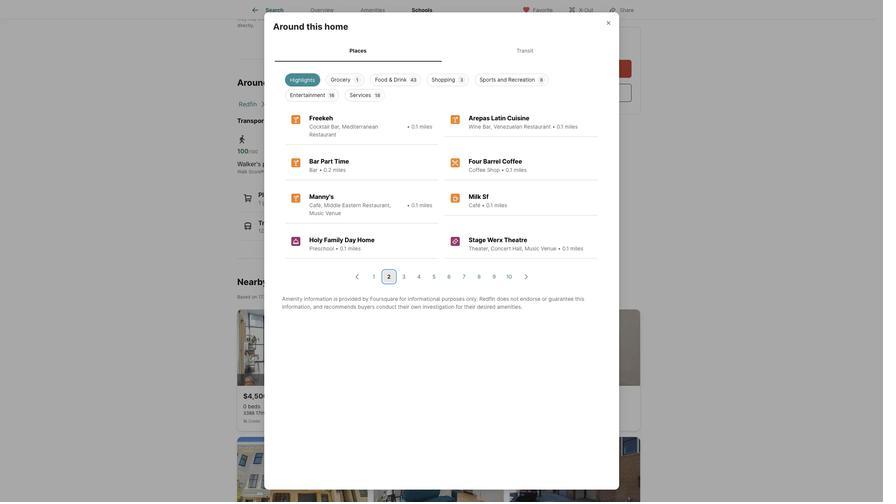 Task type: vqa. For each thing, say whether or not it's contained in the screenshot.


Task type: locate. For each thing, give the bounding box(es) containing it.
2 horizontal spatial not
[[511, 296, 519, 302]]

0 horizontal spatial transit
[[259, 219, 279, 227]]

score inside rider's paradise transit score ®
[[323, 169, 336, 175]]

shopping
[[432, 76, 456, 83]]

and down information
[[313, 304, 323, 310]]

® right 0.2
[[336, 169, 339, 175]]

restaurant down cuisine at right top
[[524, 123, 551, 130]]

0 horizontal spatial ®
[[261, 169, 264, 175]]

0 vertical spatial 15th
[[292, 78, 311, 88]]

16
[[329, 93, 335, 98]]

music down the café,
[[310, 210, 324, 216]]

0 horizontal spatial bar,
[[331, 123, 341, 130]]

restaurant inside arepas latin cuisine wine bar, venezuelan restaurant • 0.1 miles
[[524, 123, 551, 130]]

0 vertical spatial coffee
[[503, 158, 523, 165]]

their
[[398, 304, 410, 310], [465, 304, 476, 310]]

and inside school service boundaries are intended to be used as a reference only; they may change and are not
[[275, 16, 283, 22]]

rider's paradise transit score ®
[[308, 160, 353, 175]]

service
[[371, 9, 387, 15]]

1 school from the left
[[380, 16, 394, 22]]

1 vertical spatial venue
[[541, 245, 557, 252]]

1731 up california
[[271, 78, 290, 88]]

transit up recreation
[[517, 48, 534, 54]]

0 vertical spatial guarantee
[[297, 9, 318, 15]]

0 vertical spatial music
[[310, 210, 324, 216]]

1 • 0.1 miles from the top
[[407, 123, 433, 130]]

8 right recreation
[[540, 77, 543, 83]]

intended
[[421, 9, 440, 15]]

places for places
[[350, 48, 367, 54]]

10
[[507, 274, 512, 280]]

francisco down '16'
[[320, 100, 348, 108]]

does up amenities.
[[497, 296, 509, 302]]

1 ® from the left
[[261, 169, 264, 175]]

to
[[441, 9, 445, 15], [327, 16, 331, 22]]

transit inside tab
[[517, 48, 534, 54]]

photo of 87 elgin park, san francisco, ca 94103 image
[[237, 437, 368, 502]]

st up entertainment at left
[[313, 78, 322, 88]]

around down redfin does not endorse or guarantee this information.
[[273, 22, 305, 32]]

this
[[320, 9, 327, 15], [307, 22, 323, 32], [576, 296, 585, 302]]

tab list containing search
[[237, 0, 452, 19]]

0 horizontal spatial places
[[259, 191, 278, 199]]

1 horizontal spatial around
[[273, 22, 305, 32]]

15th down nearby rentals
[[269, 294, 279, 300]]

0 up 3388
[[243, 403, 247, 410]]

2 ® from the left
[[336, 169, 339, 175]]

wine
[[469, 123, 482, 130]]

transit down rider's
[[308, 169, 322, 175]]

2 paradise from the left
[[328, 160, 353, 168]]

1 vertical spatial 1
[[259, 199, 261, 206]]

0 horizontal spatial not
[[264, 9, 271, 15]]

barrel
[[484, 158, 501, 165]]

school down service
[[380, 16, 394, 22]]

venue right hall,
[[541, 245, 557, 252]]

0 vertical spatial or
[[291, 9, 295, 15]]

2 horizontal spatial transit
[[517, 48, 534, 54]]

not up amenities.
[[511, 296, 519, 302]]

0 horizontal spatial venue
[[326, 210, 341, 216]]

restaurant down cocktail
[[310, 131, 337, 138]]

0 vertical spatial 1731
[[271, 78, 290, 88]]

1 left grocery,
[[259, 199, 261, 206]]

2 vertical spatial 1
[[373, 274, 375, 280]]

coffee right barrel
[[503, 158, 523, 165]]

near
[[286, 294, 295, 300]]

0 horizontal spatial 8
[[478, 274, 481, 280]]

1 vertical spatial francisco
[[306, 294, 326, 300]]

redfin up transportation
[[239, 100, 257, 108]]

1 vertical spatial 3
[[403, 274, 406, 280]]

music inside café, middle eastern restaurant, music venue
[[310, 210, 324, 216]]

tab list up shopping
[[273, 40, 610, 62]]

0.1 inside holy family day home preschool • 0.1 miles
[[340, 245, 347, 252]]

1 horizontal spatial bar,
[[483, 123, 493, 130]]

to inside school service boundaries are intended to be used as a reference only; they may change and are not
[[441, 9, 445, 15]]

score for walker's
[[249, 169, 261, 175]]

theater,
[[469, 245, 490, 252]]

• inside arepas latin cuisine wine bar, venezuelan restaurant • 0.1 miles
[[553, 123, 556, 130]]

miles inside holy family day home preschool • 0.1 miles
[[348, 245, 361, 252]]

only.
[[467, 296, 478, 302]]

places down "guaranteed to be accurate. to verify school enrollment eligibility, contact the school district directly." at the top
[[350, 48, 367, 54]]

to down overview
[[327, 16, 331, 22]]

be up "home"
[[332, 16, 338, 22]]

100
[[237, 147, 249, 155]]

miles
[[420, 123, 433, 130], [565, 123, 578, 130], [333, 167, 346, 173], [514, 167, 527, 173], [420, 202, 433, 208], [495, 202, 508, 208], [348, 245, 361, 252], [571, 245, 584, 252]]

amenities
[[361, 7, 385, 13]]

2 vertical spatial and
[[313, 304, 323, 310]]

does
[[252, 9, 263, 15], [497, 296, 509, 302]]

transit
[[517, 48, 534, 54], [308, 169, 322, 175], [259, 219, 279, 227]]

0 vertical spatial venue
[[326, 210, 341, 216]]

• inside stage werx theatre theater, concert hall, music venue • 0.1 miles
[[558, 245, 561, 252]]

2 vertical spatial san
[[273, 410, 281, 416]]

own
[[411, 304, 422, 310]]

places up grocery,
[[259, 191, 278, 199]]

1 vertical spatial redfin
[[239, 100, 257, 108]]

around
[[273, 22, 305, 32], [237, 78, 269, 88]]

drink
[[394, 76, 407, 83]]

2 horizontal spatial 1
[[373, 274, 375, 280]]

guaranteed
[[301, 16, 325, 22]]

1 horizontal spatial paradise
[[328, 160, 353, 168]]

paradise inside walker's paradise walk score ®
[[263, 160, 287, 168]]

1 vertical spatial this
[[307, 22, 323, 32]]

0 horizontal spatial restaurant
[[310, 131, 337, 138]]

paradise inside rider's paradise transit score ®
[[328, 160, 353, 168]]

san down entertainment at left
[[308, 100, 319, 108]]

1 horizontal spatial and
[[313, 304, 323, 310]]

list box containing grocery
[[279, 71, 604, 102]]

milk
[[469, 193, 481, 201]]

• 0.1 miles for freekeh
[[407, 123, 433, 130]]

based
[[237, 294, 251, 300]]

tab list
[[237, 0, 452, 19], [273, 40, 610, 62]]

0 inside places 1 grocery, 37 restaurants, 0 parks
[[324, 199, 327, 206]]

st left near
[[280, 294, 284, 300]]

for right foursquare
[[400, 296, 407, 302]]

1 bar from the top
[[310, 158, 320, 165]]

score inside walker's paradise walk score ®
[[249, 169, 261, 175]]

1 vertical spatial 8
[[478, 274, 481, 280]]

0 vertical spatial 0
[[324, 199, 327, 206]]

this inside amenity information is provided by foursquare for informational purposes only. redfin does not endorse or guarantee this information, and recommends buyers conduct their own investigation for their desired amenities.
[[576, 296, 585, 302]]

1 horizontal spatial be
[[447, 9, 452, 15]]

around for around 1731 15th st
[[237, 78, 269, 88]]

1 horizontal spatial their
[[465, 304, 476, 310]]

search link
[[251, 6, 284, 15]]

0 vertical spatial redfin
[[237, 9, 251, 15]]

® inside walker's paradise walk score ®
[[261, 169, 264, 175]]

miles inside bar part time bar • 0.2 miles
[[333, 167, 346, 173]]

sf
[[483, 193, 489, 201]]

and
[[275, 16, 283, 22], [498, 76, 507, 83], [313, 304, 323, 310]]

reference
[[475, 9, 496, 15]]

highlights
[[290, 77, 315, 83]]

san right st,
[[273, 410, 281, 416]]

coffee
[[503, 158, 523, 165], [469, 167, 486, 173]]

15th up entertainment at left
[[292, 78, 311, 88]]

redfin
[[237, 9, 251, 15], [239, 100, 257, 108], [480, 296, 496, 302]]

score for rider's
[[323, 169, 336, 175]]

photo of 3388 17th st, san francisco, ca 94110 image
[[237, 310, 368, 386]]

around for around this home
[[273, 22, 305, 32]]

2 vertical spatial not
[[511, 296, 519, 302]]

0.1 inside four barrel coffee coffee shop • 0.1 miles
[[506, 167, 513, 173]]

food & drink 43
[[375, 76, 417, 83]]

endorse up amenities.
[[521, 296, 541, 302]]

• inside holy family day home preschool • 0.1 miles
[[336, 245, 339, 252]]

0 horizontal spatial 0
[[243, 403, 247, 410]]

four
[[469, 158, 482, 165]]

1 horizontal spatial not
[[293, 16, 300, 22]]

3 inside button
[[403, 274, 406, 280]]

1 horizontal spatial san
[[296, 294, 305, 300]]

1 horizontal spatial endorse
[[521, 296, 541, 302]]

0 vertical spatial st
[[313, 78, 322, 88]]

2 vertical spatial transit
[[259, 219, 279, 227]]

may
[[248, 16, 257, 22]]

by
[[363, 296, 369, 302]]

1 horizontal spatial are
[[413, 9, 420, 15]]

enrollment
[[395, 16, 418, 22]]

to
[[360, 16, 365, 22]]

transit down grocery,
[[259, 219, 279, 227]]

10 button
[[504, 271, 516, 283]]

0 horizontal spatial 1731
[[259, 294, 268, 300]]

around inside dialog
[[273, 22, 305, 32]]

1 horizontal spatial or
[[542, 296, 547, 302]]

not inside amenity information is provided by foursquare for informational purposes only. redfin does not endorse or guarantee this information, and recommends buyers conduct their own investigation for their desired amenities.
[[511, 296, 519, 302]]

music right hall,
[[525, 245, 540, 252]]

1 vertical spatial st
[[280, 294, 284, 300]]

not up 'change'
[[264, 9, 271, 15]]

not down redfin does not endorse or guarantee this information.
[[293, 16, 300, 22]]

&
[[389, 76, 393, 83]]

their down only.
[[465, 304, 476, 310]]

1 score from the left
[[249, 169, 261, 175]]

places for places 1 grocery, 37 restaurants, 0 parks
[[259, 191, 278, 199]]

endorse up 'change'
[[272, 9, 290, 15]]

cuisine
[[508, 114, 530, 122]]

schools tab
[[399, 1, 446, 19]]

0 horizontal spatial 3
[[403, 274, 406, 280]]

walker's
[[237, 160, 261, 168]]

3
[[461, 77, 464, 83], [403, 274, 406, 280]]

x-out button
[[563, 2, 600, 17]]

1 vertical spatial endorse
[[521, 296, 541, 302]]

® for walker's
[[261, 169, 264, 175]]

® right walk
[[261, 169, 264, 175]]

to inside "guaranteed to be accurate. to verify school enrollment eligibility, contact the school district directly."
[[327, 16, 331, 22]]

score
[[249, 169, 261, 175], [323, 169, 336, 175]]

0.1 inside stage werx theatre theater, concert hall, music venue • 0.1 miles
[[563, 245, 569, 252]]

0 horizontal spatial to
[[327, 16, 331, 22]]

amenities.
[[497, 304, 523, 310]]

rentals
[[270, 277, 299, 287]]

1 horizontal spatial 0
[[324, 199, 327, 206]]

photo of 3626 17th st, san francisco, ca 94114 image
[[510, 310, 641, 386]]

and right sports
[[498, 76, 507, 83]]

1 paradise from the left
[[263, 160, 287, 168]]

school
[[355, 9, 370, 15]]

coffee down four
[[469, 167, 486, 173]]

bar, right cocktail
[[331, 123, 341, 130]]

1 horizontal spatial 1
[[356, 77, 359, 83]]

1 vertical spatial places
[[259, 191, 278, 199]]

paradise for rider's paradise
[[328, 160, 353, 168]]

around this home dialog
[[264, 13, 620, 490]]

8 left 9
[[478, 274, 481, 280]]

redfin up desired
[[480, 296, 496, 302]]

•
[[407, 123, 410, 130], [553, 123, 556, 130], [319, 167, 322, 173], [502, 167, 505, 173], [407, 202, 410, 208], [482, 202, 485, 208], [336, 245, 339, 252], [558, 245, 561, 252]]

out
[[585, 7, 594, 13]]

0 horizontal spatial for
[[400, 296, 407, 302]]

7 button
[[458, 271, 471, 283]]

® inside rider's paradise transit score ®
[[336, 169, 339, 175]]

tab list containing places
[[273, 40, 610, 62]]

1 horizontal spatial ®
[[336, 169, 339, 175]]

contact
[[440, 16, 456, 22]]

around up redfin link
[[237, 78, 269, 88]]

dolores
[[383, 100, 405, 108]]

0 vertical spatial and
[[275, 16, 283, 22]]

score down the part
[[323, 169, 336, 175]]

®
[[261, 169, 264, 175], [336, 169, 339, 175]]

part
[[321, 158, 333, 165]]

x-
[[580, 7, 585, 13]]

restaurants,
[[292, 199, 322, 206]]

francisco left is
[[306, 294, 326, 300]]

1 up services
[[356, 77, 359, 83]]

be inside school service boundaries are intended to be used as a reference only; they may change and are not
[[447, 9, 452, 15]]

for down the purposes
[[456, 304, 463, 310]]

0 vertical spatial around
[[273, 22, 305, 32]]

15th
[[292, 78, 311, 88], [269, 294, 279, 300]]

their left the own
[[398, 304, 410, 310]]

are up enrollment at the top left of the page
[[413, 9, 420, 15]]

tab list inside around this home dialog
[[273, 40, 610, 62]]

to up contact
[[441, 9, 445, 15]]

tab list up "home"
[[237, 0, 452, 19]]

redfin link
[[239, 100, 257, 108]]

cocktail bar, mediterranean restaurant
[[310, 123, 379, 138]]

district
[[481, 16, 496, 22]]

1 their from the left
[[398, 304, 410, 310]]

purposes
[[442, 296, 465, 302]]

places inside tab
[[350, 48, 367, 54]]

be up contact
[[447, 9, 452, 15]]

2 their from the left
[[465, 304, 476, 310]]

transit tab
[[442, 42, 609, 60]]

list box
[[279, 71, 604, 102]]

paradise for walker's paradise
[[263, 160, 287, 168]]

for
[[400, 296, 407, 302], [456, 304, 463, 310]]

0 horizontal spatial be
[[332, 16, 338, 22]]

redfin up they
[[237, 9, 251, 15]]

st,
[[266, 410, 272, 416]]

2 vertical spatial redfin
[[480, 296, 496, 302]]

desired
[[477, 304, 496, 310]]

0 horizontal spatial coffee
[[469, 167, 486, 173]]

1
[[356, 77, 359, 83], [259, 199, 261, 206], [373, 274, 375, 280]]

1 vertical spatial san
[[296, 294, 305, 300]]

guarantee inside amenity information is provided by foursquare for informational purposes only. redfin does not endorse or guarantee this information, and recommends buyers conduct their own investigation for their desired amenities.
[[549, 296, 574, 302]]

sports
[[480, 76, 496, 83]]

theatre
[[505, 236, 528, 244]]

1 vertical spatial for
[[456, 304, 463, 310]]

is
[[334, 296, 338, 302]]

bar left 0.2
[[310, 167, 318, 173]]

grocery
[[331, 76, 351, 83]]

bar, inside cocktail bar, mediterranean restaurant
[[331, 123, 341, 130]]

score down the walker's
[[249, 169, 261, 175]]

bar, down arepas
[[483, 123, 493, 130]]

places inside places 1 grocery, 37 restaurants, 0 parks
[[259, 191, 278, 199]]

eastern
[[342, 202, 361, 208]]

2 bar, from the left
[[483, 123, 493, 130]]

1 horizontal spatial school
[[466, 16, 480, 22]]

1 vertical spatial be
[[332, 16, 338, 22]]

1 vertical spatial music
[[525, 245, 540, 252]]

0 horizontal spatial are
[[285, 16, 291, 22]]

rider's
[[308, 160, 327, 168]]

0 horizontal spatial school
[[380, 16, 394, 22]]

• 0.1 miles
[[407, 123, 433, 130], [407, 202, 433, 208]]

1 vertical spatial around
[[237, 78, 269, 88]]

0 vertical spatial transit
[[517, 48, 534, 54]]

1 vertical spatial • 0.1 miles
[[407, 202, 433, 208]]

or
[[291, 9, 295, 15], [542, 296, 547, 302]]

photo of 45 dorland st unit 4, san francisco, ca 94110 image
[[510, 437, 641, 502]]

bar left the part
[[310, 158, 320, 165]]

0 vertical spatial tab list
[[237, 0, 452, 19]]

2 • 0.1 miles from the top
[[407, 202, 433, 208]]

1 horizontal spatial venue
[[541, 245, 557, 252]]

0 vertical spatial does
[[252, 9, 263, 15]]

transit button
[[237, 212, 465, 240]]

4 button
[[413, 271, 425, 283]]

bar, inside arepas latin cuisine wine bar, venezuelan restaurant • 0.1 miles
[[483, 123, 493, 130]]

0 vertical spatial • 0.1 miles
[[407, 123, 433, 130]]

are down redfin does not endorse or guarantee this information.
[[285, 16, 291, 22]]

a
[[471, 9, 474, 15]]

does up "may"
[[252, 9, 263, 15]]

1 horizontal spatial 1731
[[271, 78, 290, 88]]

and down search
[[275, 16, 283, 22]]

3 left 4
[[403, 274, 406, 280]]

1 horizontal spatial places
[[350, 48, 367, 54]]

0 horizontal spatial score
[[249, 169, 261, 175]]

37
[[284, 199, 291, 206]]

san right near
[[296, 294, 305, 300]]

0 horizontal spatial endorse
[[272, 9, 290, 15]]

1 bar, from the left
[[331, 123, 341, 130]]

home
[[358, 236, 375, 244]]

boundaries
[[388, 9, 412, 15]]

places
[[350, 48, 367, 54], [259, 191, 278, 199]]

2 bar from the top
[[310, 167, 318, 173]]

0 vertical spatial places
[[350, 48, 367, 54]]

100 /100
[[237, 147, 258, 155]]

0 horizontal spatial music
[[310, 210, 324, 216]]

venue down middle at the left of page
[[326, 210, 341, 216]]

school down a
[[466, 16, 480, 22]]

3 right shopping
[[461, 77, 464, 83]]

1 vertical spatial restaurant
[[310, 131, 337, 138]]

1 button
[[368, 271, 380, 283]]

1 vertical spatial tab list
[[273, 40, 610, 62]]

redfin inside amenity information is provided by foursquare for informational purposes only. redfin does not endorse or guarantee this information, and recommends buyers conduct their own investigation for their desired amenities.
[[480, 296, 496, 302]]

1 left 2
[[373, 274, 375, 280]]

photo of 1863 mission st unit 402, san francisco, ca 94103 image
[[374, 437, 504, 502]]

1 vertical spatial transit
[[308, 169, 322, 175]]

redfin for redfin
[[239, 100, 257, 108]]

2
[[388, 274, 391, 280]]

milk sf café • 0.1 miles
[[469, 193, 508, 208]]

or inside amenity information is provided by foursquare for informational purposes only. redfin does not endorse or guarantee this information, and recommends buyers conduct their own investigation for their desired amenities.
[[542, 296, 547, 302]]

0 right the café,
[[324, 199, 327, 206]]

2 score from the left
[[323, 169, 336, 175]]

1731 right on
[[259, 294, 268, 300]]

california link
[[269, 100, 296, 108]]

1 vertical spatial 15th
[[269, 294, 279, 300]]



Task type: describe. For each thing, give the bounding box(es) containing it.
0 horizontal spatial guarantee
[[297, 9, 318, 15]]

redfin does not endorse or guarantee this information.
[[237, 9, 354, 15]]

transit inside button
[[259, 219, 279, 227]]

restaurant inside cocktail bar, mediterranean restaurant
[[310, 131, 337, 138]]

buyers
[[358, 304, 375, 310]]

based on 1731 15th st near san francisco
[[237, 294, 326, 300]]

arepas
[[469, 114, 490, 122]]

8 inside "button"
[[478, 274, 481, 280]]

6 button
[[443, 271, 455, 283]]

parks
[[328, 199, 342, 206]]

list box inside around this home dialog
[[279, 71, 604, 102]]

9 button
[[489, 271, 501, 283]]

0.1 inside the milk sf café • 0.1 miles
[[487, 202, 493, 208]]

miles inside four barrel coffee coffee shop • 0.1 miles
[[514, 167, 527, 173]]

favorite button
[[517, 2, 560, 17]]

0 vertical spatial for
[[400, 296, 407, 302]]

middle
[[324, 202, 341, 208]]

francisco,
[[283, 410, 305, 416]]

information.
[[329, 9, 354, 15]]

verify
[[367, 16, 379, 22]]

94110
[[314, 410, 326, 416]]

6
[[448, 274, 451, 280]]

information
[[304, 296, 332, 302]]

san francisco link
[[308, 100, 348, 108]]

miles inside stage werx theatre theater, concert hall, music venue • 0.1 miles
[[571, 245, 584, 252]]

bar part time bar • 0.2 miles
[[310, 158, 349, 173]]

endorse inside amenity information is provided by foursquare for informational purposes only. redfin does not endorse or guarantee this information, and recommends buyers conduct their own investigation for their desired amenities.
[[521, 296, 541, 302]]

around this home
[[273, 22, 349, 32]]

schools
[[412, 7, 433, 13]]

17th
[[256, 410, 265, 416]]

0 horizontal spatial does
[[252, 9, 263, 15]]

1 horizontal spatial st
[[313, 78, 322, 88]]

0 horizontal spatial st
[[280, 294, 284, 300]]

18
[[375, 93, 381, 98]]

recreation
[[509, 76, 535, 83]]

0 horizontal spatial san
[[273, 410, 281, 416]]

1 vertical spatial and
[[498, 76, 507, 83]]

manny's
[[310, 193, 334, 201]]

2 school from the left
[[466, 16, 480, 22]]

1 vertical spatial coffee
[[469, 167, 486, 173]]

stage
[[469, 236, 486, 244]]

miles inside arepas latin cuisine wine bar, venezuelan restaurant • 0.1 miles
[[565, 123, 578, 130]]

0.1 inside arepas latin cuisine wine bar, venezuelan restaurant • 0.1 miles
[[557, 123, 564, 130]]

• inside the milk sf café • 0.1 miles
[[482, 202, 485, 208]]

share button
[[603, 2, 641, 17]]

and inside amenity information is provided by foursquare for informational purposes only. redfin does not endorse or guarantee this information, and recommends buyers conduct their own investigation for their desired amenities.
[[313, 304, 323, 310]]

3388
[[243, 410, 255, 416]]

cocktail
[[310, 123, 330, 130]]

0 beds
[[243, 403, 261, 410]]

hall,
[[513, 245, 524, 252]]

ca
[[306, 410, 312, 416]]

amenity information is provided by foursquare for informational purposes only. redfin does not endorse or guarantee this information, and recommends buyers conduct their own investigation for their desired amenities.
[[282, 296, 585, 310]]

amenities tab
[[347, 1, 399, 19]]

overview tab
[[297, 1, 347, 19]]

eligibility,
[[419, 16, 439, 22]]

places tab
[[275, 42, 442, 60]]

preschool
[[310, 245, 334, 252]]

holy family day home preschool • 0.1 miles
[[310, 236, 375, 252]]

0 horizontal spatial or
[[291, 9, 295, 15]]

1 inside button
[[373, 274, 375, 280]]

the
[[458, 16, 465, 22]]

mission dolores link
[[360, 100, 405, 108]]

redfin for redfin does not endorse or guarantee this information.
[[237, 9, 251, 15]]

around 1731 15th st
[[237, 78, 322, 88]]

mission dolores
[[360, 100, 405, 108]]

services
[[350, 92, 371, 98]]

0 vertical spatial endorse
[[272, 9, 290, 15]]

condo
[[249, 419, 260, 424]]

transit inside rider's paradise transit score ®
[[308, 169, 322, 175]]

café, middle eastern restaurant, music venue
[[310, 202, 391, 216]]

does inside amenity information is provided by foursquare for informational purposes only. redfin does not endorse or guarantee this information, and recommends buyers conduct their own investigation for their desired amenities.
[[497, 296, 509, 302]]

share
[[620, 7, 634, 13]]

as
[[465, 9, 470, 15]]

1 vertical spatial 1731
[[259, 294, 268, 300]]

stage werx theatre theater, concert hall, music venue • 0.1 miles
[[469, 236, 584, 252]]

1 inside places 1 grocery, 37 restaurants, 0 parks
[[259, 199, 261, 206]]

concert
[[491, 245, 511, 252]]

shop
[[487, 167, 500, 173]]

home
[[325, 22, 349, 32]]

music inside stage werx theatre theater, concert hall, music venue • 0.1 miles
[[525, 245, 540, 252]]

0 vertical spatial not
[[264, 9, 271, 15]]

• inside four barrel coffee coffee shop • 0.1 miles
[[502, 167, 505, 173]]

family
[[324, 236, 344, 244]]

miles inside the milk sf café • 0.1 miles
[[495, 202, 508, 208]]

• 0.1 miles for manny's
[[407, 202, 433, 208]]

beds
[[248, 403, 261, 410]]

recommends
[[324, 304, 357, 310]]

used
[[453, 9, 464, 15]]

venue inside café, middle eastern restaurant, music venue
[[326, 210, 341, 216]]

4
[[418, 274, 421, 280]]

nearby rentals
[[237, 277, 299, 287]]

venue inside stage werx theatre theater, concert hall, music venue • 0.1 miles
[[541, 245, 557, 252]]

only;
[[497, 9, 507, 15]]

café,
[[310, 202, 323, 208]]

0 vertical spatial francisco
[[320, 100, 348, 108]]

contact
[[532, 41, 564, 50]]

1 horizontal spatial for
[[456, 304, 463, 310]]

café
[[469, 202, 481, 208]]

directly.
[[237, 23, 254, 28]]

places 1 grocery, 37 restaurants, 0 parks
[[259, 191, 342, 206]]

® for rider's
[[336, 169, 339, 175]]

be inside "guaranteed to be accurate. to verify school enrollment eligibility, contact the school district directly."
[[332, 16, 338, 22]]

0 horizontal spatial 15th
[[269, 294, 279, 300]]

around this home element
[[273, 13, 358, 32]]

1 vertical spatial 0
[[243, 403, 247, 410]]

investigation
[[423, 304, 455, 310]]

/100
[[249, 149, 258, 155]]

x-out
[[580, 7, 594, 13]]

• inside bar part time bar • 0.2 miles
[[319, 167, 322, 173]]

8 button
[[474, 271, 486, 283]]

entertainment
[[290, 92, 325, 98]]

change
[[258, 16, 274, 22]]

5
[[433, 274, 436, 280]]

walk
[[237, 169, 248, 175]]

1 horizontal spatial 8
[[540, 77, 543, 83]]

0 vertical spatial are
[[413, 9, 420, 15]]

1 vertical spatial are
[[285, 16, 291, 22]]

walker's paradise walk score ®
[[237, 160, 287, 175]]

0 vertical spatial this
[[320, 9, 327, 15]]

informational
[[408, 296, 441, 302]]

photo of 638 14th st, san francisco, ca 94114 image
[[374, 310, 504, 386]]

0 vertical spatial 3
[[461, 77, 464, 83]]

not inside school service boundaries are intended to be used as a reference only; they may change and are not
[[293, 16, 300, 22]]

venezuelan
[[494, 123, 523, 130]]

0 vertical spatial san
[[308, 100, 319, 108]]

nearby
[[237, 277, 268, 287]]



